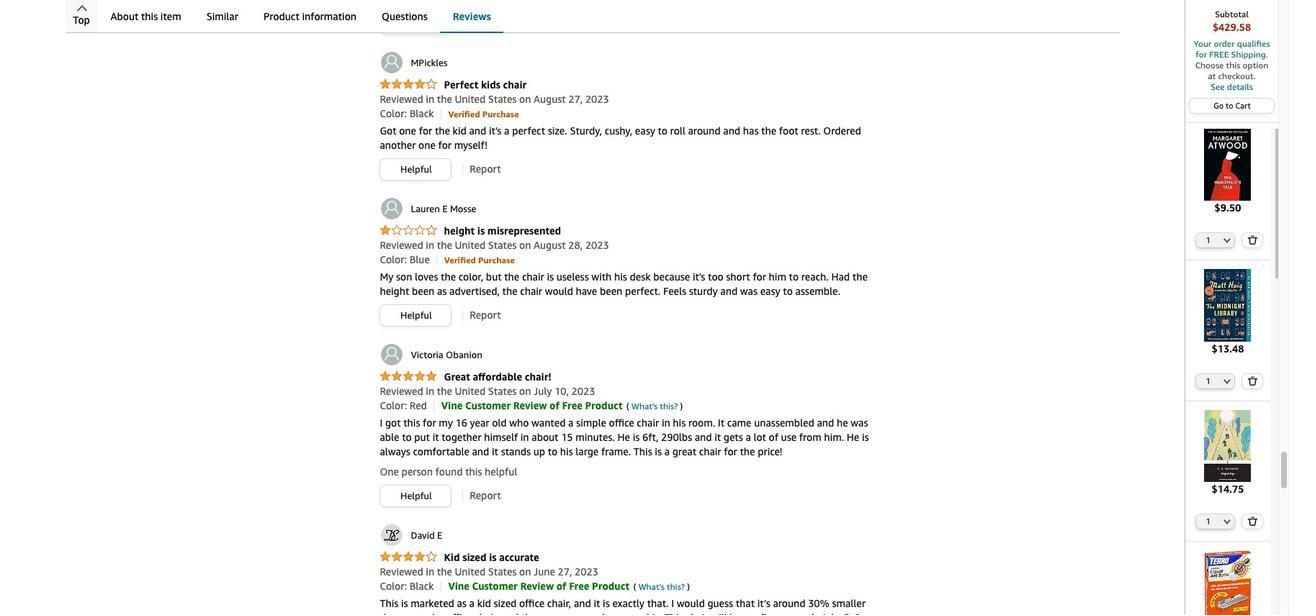Task type: describe. For each thing, give the bounding box(es) containing it.
a down reviewed in the united states on june 27, 2023 in the left bottom of the page
[[469, 598, 475, 610]]

chair right but
[[522, 271, 544, 283]]

around inside got one for the kid and it's a perfect size.  sturdy, cushy, easy to roll around and has the foot rest.  ordered another one for myself!
[[688, 125, 721, 137]]

to inside 'this is marketed as a kid sized office chair, and it is exactly that. i would guess that it's around 30% smaller than a regular office chair, and there are pros and cons to this. this chair will better fit average height 5–9'
[[631, 613, 640, 616]]

malgudi days (penguin classics) image
[[1192, 410, 1264, 483]]

this inside your order qualifies for free shipping. choose this option at checkout. see details
[[1226, 60, 1241, 71]]

color: blue
[[380, 254, 430, 266]]

unassembled
[[754, 417, 815, 430]]

great affordable chair!
[[444, 371, 551, 384]]

) for his
[[680, 402, 683, 412]]

frame.
[[601, 446, 631, 458]]

great
[[444, 371, 470, 384]]

kid inside got one for the kid and it's a perfect size.  sturdy, cushy, easy to roll around and has the foot rest.  ordered another one for myself!
[[453, 125, 467, 137]]

victoria obanion link
[[380, 343, 483, 368]]

black for marketed
[[410, 581, 434, 593]]

is inside my son loves the color, but the chair is useless with his desk because it's too short for him to reach.  had the height been as advertised, the chair would have been perfect.  feels sturdy and was easy to assemble.
[[547, 271, 554, 283]]

it down it
[[715, 432, 721, 444]]

color: for this
[[380, 581, 407, 593]]

a right than
[[404, 613, 409, 616]]

free
[[1210, 49, 1229, 60]]

verified purchase link for but
[[444, 254, 515, 266]]

perfect
[[512, 125, 545, 137]]

perfect.
[[625, 286, 661, 298]]

myself!
[[454, 139, 488, 152]]

lot
[[754, 432, 766, 444]]

free for 10,
[[562, 400, 583, 412]]

size.
[[548, 125, 567, 137]]

color: for i
[[380, 400, 407, 412]]

for down gets
[[724, 446, 737, 458]]

qualifies
[[1237, 38, 1270, 49]]

marketed
[[411, 598, 454, 610]]

is left 6ft,
[[633, 432, 640, 444]]

review for july
[[513, 400, 547, 412]]

old
[[492, 417, 507, 430]]

helpful submit for | icon corresponding to 4th report link from the bottom
[[381, 13, 451, 34]]

2 horizontal spatial this
[[665, 613, 684, 616]]

smaller
[[832, 598, 866, 610]]

got one for the kid and it's a perfect size.  sturdy, cushy, easy to roll around and has the foot rest.  ordered another one for myself!
[[380, 125, 861, 152]]

of for that.
[[557, 581, 567, 593]]

there
[[521, 613, 545, 616]]

terro t300b liquid ant killer, 12 bait stations image
[[1192, 551, 1264, 616]]

useless
[[557, 271, 589, 283]]

his inside my son loves the color, but the chair is useless with his desk because it's too short for him to reach.  had the height been as advertised, the chair would have been perfect.  feels sturdy and was easy to assemble.
[[614, 271, 627, 283]]

kid sized is accurate
[[444, 552, 539, 564]]

checkout.
[[1218, 71, 1256, 81]]

to inside got one for the kid and it's a perfect size.  sturdy, cushy, easy to roll around and has the foot rest.  ordered another one for myself!
[[658, 125, 668, 137]]

color: black for is
[[380, 581, 434, 593]]

my
[[380, 271, 393, 283]]

but
[[486, 271, 502, 283]]

kids
[[481, 79, 501, 91]]

it's inside got one for the kid and it's a perfect size.  sturdy, cushy, easy to roll around and has the foot rest.  ordered another one for myself!
[[489, 125, 502, 137]]

2 vertical spatial his
[[560, 446, 573, 458]]

1 he from the left
[[618, 432, 630, 444]]

is up reviewed in the united states on june 27, 2023 in the left bottom of the page
[[489, 552, 497, 564]]

to down him
[[783, 286, 793, 298]]

this? for in
[[660, 402, 678, 412]]

| image for affordable's report link
[[462, 492, 463, 502]]

perfect kids chair
[[444, 79, 527, 91]]

verified purchase for and
[[448, 109, 519, 120]]

4 helpful submit from the top
[[381, 487, 451, 507]]

reviewed for reviewed in the united states on august 28, 2023
[[380, 239, 423, 252]]

my son loves the color, but the chair is useless with his desk because it's too short for him to reach.  had the height been as advertised, the chair would have been perfect.  feels sturdy and was easy to assemble.
[[380, 271, 868, 298]]

1 been from the left
[[412, 286, 435, 298]]

2 been from the left
[[600, 286, 623, 298]]

david e
[[411, 530, 443, 542]]

red
[[410, 400, 427, 412]]

comfortable
[[413, 446, 470, 458]]

2023 for reviewed in the united states on june 27, 2023
[[575, 566, 599, 579]]

review for june
[[520, 581, 554, 593]]

desk
[[630, 271, 651, 283]]

report link for is
[[470, 309, 501, 322]]

1 report from the top
[[470, 17, 501, 29]]

in down the who at the left
[[521, 432, 529, 444]]

around inside 'this is marketed as a kid sized office chair, and it is exactly that. i would guess that it's around 30% smaller than a regular office chair, and there are pros and cons to this. this chair will better fit average height 5–9'
[[773, 598, 806, 610]]

to right him
[[789, 271, 799, 283]]

on for chair
[[519, 93, 531, 105]]

report link for affordable
[[470, 490, 501, 502]]

1 vertical spatial his
[[673, 417, 686, 430]]

of inside i got this for my 16 year old who wanted a simple office chair in his room.  it came unassembled and he was able to put it together himself in about 15 minutes.  he is 6ft, 290lbs and it gets a lot of use from him.  he is always comfortable and it stands up to his large frame.  this is a great chair for the price!
[[769, 432, 779, 444]]

height inside 'this is marketed as a kid sized office chair, and it is exactly that. i would guess that it's around 30% smaller than a regular office chair, and there are pros and cons to this. this chair will better fit average height 5–9'
[[812, 613, 841, 616]]

for inside my son loves the color, but the chair is useless with his desk because it's too short for him to reach.  had the height been as advertised, the chair would have been perfect.  feels sturdy and was easy to assemble.
[[753, 271, 766, 283]]

august for 27,
[[534, 93, 566, 105]]

mpickles link
[[380, 51, 448, 75]]

customer for year
[[465, 400, 511, 412]]

that
[[736, 598, 755, 610]]

0 horizontal spatial one
[[399, 125, 416, 137]]

and up pros
[[574, 598, 591, 610]]

vine for a
[[448, 581, 470, 593]]

to right up
[[548, 446, 558, 458]]

1 for $13.48
[[1206, 376, 1211, 386]]

another
[[380, 139, 416, 152]]

free for 27,
[[569, 581, 590, 593]]

verified purchase for but
[[444, 255, 515, 266]]

in for reviewed in the united states on august 28, 2023
[[426, 239, 434, 252]]

dropdown image
[[1224, 379, 1231, 384]]

what's this? link for chair
[[632, 402, 678, 412]]

pros
[[565, 613, 585, 616]]

it's
[[758, 598, 771, 610]]

helpful for | icon corresponding to 4th report link from the bottom "helpful" submit
[[401, 18, 432, 29]]

kid inside 'this is marketed as a kid sized office chair, and it is exactly that. i would guess that it's around 30% smaller than a regular office chair, and there are pros and cons to this. this chair will better fit average height 5–9'
[[477, 598, 491, 610]]

foot
[[779, 125, 799, 137]]

product for reviewed in the united states on june 27, 2023
[[592, 581, 630, 593]]

exactly
[[613, 598, 645, 610]]

e for kid sized is accurate
[[437, 530, 443, 542]]

on for is
[[519, 566, 531, 579]]

than
[[380, 613, 401, 616]]

and left there
[[501, 613, 519, 616]]

color: for got
[[380, 108, 407, 120]]

great
[[673, 446, 697, 458]]

$429.58
[[1213, 21, 1251, 33]]

27, for august
[[569, 93, 583, 105]]

this.
[[643, 613, 662, 616]]

cons
[[607, 613, 628, 616]]

lauren e mosse link
[[380, 197, 476, 221]]

$14.75
[[1212, 483, 1244, 495]]

go to cart link
[[1190, 99, 1274, 113]]

this inside i got this for my 16 year old who wanted a simple office chair in his room.  it came unassembled and he was able to put it together himself in about 15 minutes.  he is 6ft, 290lbs and it gets a lot of use from him.  he is always comfortable and it stands up to his large frame.  this is a great chair for the price!
[[634, 446, 652, 458]]

for up "put" at the left bottom of the page
[[423, 417, 436, 430]]

lauren
[[411, 203, 440, 215]]

feels
[[663, 286, 686, 298]]

vine customer review of free product ( what's this? ) for 27,
[[448, 581, 690, 593]]

misrepresented
[[488, 225, 561, 237]]

0 horizontal spatial sized
[[463, 552, 487, 564]]

guess
[[708, 598, 733, 610]]

because
[[653, 271, 690, 283]]

$13.48
[[1212, 343, 1244, 355]]

reviewed for reviewed in the united states on july 10, 2023
[[380, 386, 423, 398]]

product for reviewed in the united states on july 10, 2023
[[585, 400, 623, 412]]

verified for kid
[[448, 109, 480, 120]]

delete image
[[1248, 517, 1258, 526]]

price!
[[758, 446, 783, 458]]

this? for i
[[667, 582, 685, 593]]

1 horizontal spatial office
[[519, 598, 545, 610]]

easy inside got one for the kid and it's a perfect size.  sturdy, cushy, easy to roll around and has the foot rest.  ordered another one for myself!
[[635, 125, 655, 137]]

is down 6ft,
[[655, 446, 662, 458]]

reviewed for reviewed in the united states on august 27, 2023
[[380, 93, 423, 105]]

perfect kids chair link
[[380, 79, 527, 92]]

loves
[[415, 271, 438, 283]]

states for chair
[[488, 93, 517, 105]]

2023 for reviewed in the united states on august 27, 2023
[[586, 93, 609, 105]]

delete image for $13.48
[[1248, 376, 1258, 386]]

mpickles
[[411, 57, 448, 69]]

and down "together"
[[472, 446, 489, 458]]

is up cons
[[603, 598, 610, 610]]

verified for color,
[[444, 255, 476, 266]]

as inside my son loves the color, but the chair is useless with his desk because it's too short for him to reach.  had the height been as advertised, the chair would have been perfect.  feels sturdy and was easy to assemble.
[[437, 286, 447, 298]]

what's for that.
[[638, 582, 665, 593]]

reviewed in the united states on july 10, 2023
[[380, 386, 595, 398]]

and up myself!
[[469, 125, 486, 137]]

in for reviewed in the united states on june 27, 2023
[[426, 566, 434, 579]]

large
[[576, 446, 599, 458]]

cushy,
[[605, 125, 633, 137]]

this is marketed as a kid sized office chair, and it is exactly that. i would guess that it's around 30% smaller than a regular office chair, and there are pros and cons to this. this chair will better fit average height 5–9
[[380, 598, 866, 616]]

states for chair!
[[488, 386, 517, 398]]

verified purchase link for and
[[448, 108, 519, 120]]

1 for $14.75
[[1206, 517, 1211, 526]]

and left has
[[723, 125, 741, 137]]

helpful
[[485, 466, 517, 479]]

1 horizontal spatial height
[[444, 225, 475, 237]]

report link for kids
[[470, 163, 501, 175]]

too
[[708, 271, 724, 283]]

color: black for one
[[380, 108, 434, 120]]

was inside my son loves the color, but the chair is useless with his desk because it's too short for him to reach.  had the height been as advertised, the chair would have been perfect.  feels sturdy and was easy to assemble.
[[740, 286, 758, 298]]

delete image for $9.50
[[1248, 236, 1258, 245]]

this inside i got this for my 16 year old who wanted a simple office chair in his room.  it came unassembled and he was able to put it together himself in about 15 minutes.  he is 6ft, 290lbs and it gets a lot of use from him.  he is always comfortable and it stands up to his large frame.  this is a great chair for the price!
[[404, 417, 420, 430]]

it inside 'this is marketed as a kid sized office chair, and it is exactly that. i would guess that it's around 30% smaller than a regular office chair, and there are pros and cons to this. this chair will better fit average height 5–9'
[[594, 598, 600, 610]]

option
[[1243, 60, 1269, 71]]

states for misrepresented
[[488, 239, 517, 252]]

sturdy,
[[570, 125, 602, 137]]

and down room.
[[695, 432, 712, 444]]

0 vertical spatial product
[[264, 10, 299, 22]]

have
[[576, 286, 597, 298]]

a down 290lbs
[[665, 446, 670, 458]]

ordered
[[824, 125, 861, 137]]

in for reviewed in the united states on august 27, 2023
[[426, 93, 434, 105]]

6ft,
[[642, 432, 659, 444]]

to right "go"
[[1226, 101, 1234, 110]]

go to cart
[[1214, 101, 1251, 110]]

2023 for reviewed in the united states on august 28, 2023
[[586, 239, 609, 252]]

would inside 'this is marketed as a kid sized office chair, and it is exactly that. i would guess that it's around 30% smaller than a regular office chair, and there are pros and cons to this. this chair will better fit average height 5–9'
[[677, 598, 705, 610]]

minutes.
[[576, 432, 615, 444]]

1 vertical spatial chair,
[[475, 613, 499, 616]]

0 vertical spatial chair,
[[547, 598, 571, 610]]

a up '15'
[[568, 417, 574, 430]]

order
[[1214, 38, 1235, 49]]

subtotal $429.58
[[1213, 9, 1251, 33]]

| image for height
[[437, 256, 437, 266]]

report for is
[[470, 309, 501, 322]]

purchase for the
[[478, 255, 515, 266]]

reach.
[[801, 271, 829, 283]]

united for great
[[455, 386, 486, 398]]

chair right great
[[699, 446, 721, 458]]

june
[[534, 566, 555, 579]]

blue
[[410, 254, 430, 266]]

height is misrepresented
[[444, 225, 561, 237]]

0 horizontal spatial office
[[447, 613, 472, 616]]

to left "put" at the left bottom of the page
[[402, 432, 412, 444]]

for left myself!
[[438, 139, 452, 152]]

able
[[380, 432, 399, 444]]

30%
[[808, 598, 830, 610]]

purchase for it's
[[482, 109, 519, 120]]

and up the him.
[[817, 417, 834, 430]]



Task type: locate. For each thing, give the bounding box(es) containing it.
i got this for my 16 year old who wanted a simple office chair in his room.  it came unassembled and he was able to put it together himself in about 15 minutes.  he is 6ft, 290lbs and it gets a lot of use from him.  he is always comfortable and it stands up to his large frame.  this is a great chair for the price!
[[380, 417, 869, 458]]

10,
[[555, 386, 569, 398]]

i left got
[[380, 417, 383, 430]]

4 united from the top
[[455, 566, 486, 579]]

28,
[[569, 239, 583, 252]]

0 vertical spatial as
[[437, 286, 447, 298]]

4 on from the top
[[519, 566, 531, 579]]

1 states from the top
[[488, 93, 517, 105]]

| image for great
[[434, 402, 435, 412]]

black
[[410, 108, 434, 120], [410, 581, 434, 593]]

as down the loves
[[437, 286, 447, 298]]

1 horizontal spatial sized
[[494, 598, 517, 610]]

review down the june
[[520, 581, 554, 593]]

0 vertical spatial review
[[513, 400, 547, 412]]

the
[[437, 93, 452, 105], [435, 125, 450, 137], [761, 125, 777, 137], [437, 239, 452, 252], [441, 271, 456, 283], [504, 271, 520, 283], [853, 271, 868, 283], [502, 286, 518, 298], [437, 386, 452, 398], [740, 446, 755, 458], [437, 566, 452, 579]]

vine for my
[[441, 400, 463, 412]]

1 helpful from the top
[[401, 18, 432, 29]]

helpful for "helpful" submit for | icon for report link related to is
[[401, 310, 432, 322]]

3 helpful from the top
[[401, 310, 432, 322]]

dropdown image for $14.75
[[1224, 519, 1231, 525]]

1 vertical spatial purchase
[[478, 255, 515, 266]]

2 dropdown image from the top
[[1224, 519, 1231, 525]]

0 horizontal spatial he
[[618, 432, 630, 444]]

affordable
[[473, 371, 522, 384]]

wanted
[[532, 417, 566, 430]]

1 vertical spatial kid
[[477, 598, 491, 610]]

dropdown image
[[1224, 238, 1231, 244], [1224, 519, 1231, 525]]

1 horizontal spatial been
[[600, 286, 623, 298]]

one person found this helpful
[[380, 466, 517, 479]]

2 report link from the top
[[470, 163, 501, 175]]

| image down perfect kids chair link at top left
[[441, 109, 442, 119]]

who
[[509, 417, 529, 430]]

from
[[799, 432, 822, 444]]

(
[[627, 402, 629, 412], [634, 582, 636, 593]]

easy down him
[[760, 286, 781, 298]]

he up frame. at the bottom left of page
[[618, 432, 630, 444]]

1 vertical spatial would
[[677, 598, 705, 610]]

0 vertical spatial kid
[[453, 125, 467, 137]]

report link up perfect kids chair
[[470, 17, 501, 29]]

united down kid sized is accurate link
[[455, 566, 486, 579]]

report link down myself!
[[470, 163, 501, 175]]

0 horizontal spatial easy
[[635, 125, 655, 137]]

color: up got on the top left of the page
[[380, 108, 407, 120]]

on for misrepresented
[[519, 239, 531, 252]]

united for height
[[455, 239, 486, 252]]

helpful submit for | icon for report link related to is
[[381, 306, 451, 327]]

0 vertical spatial dropdown image
[[1224, 238, 1231, 244]]

is left marketed
[[401, 598, 408, 610]]

this down 6ft,
[[634, 446, 652, 458]]

office inside i got this for my 16 year old who wanted a simple office chair in his room.  it came unassembled and he was able to put it together himself in about 15 minutes.  he is 6ft, 290lbs and it gets a lot of use from him.  he is always comfortable and it stands up to his large frame.  this is a great chair for the price!
[[609, 417, 634, 430]]

color,
[[459, 271, 483, 283]]

0 horizontal spatial kid
[[453, 125, 467, 137]]

( for office
[[627, 402, 629, 412]]

1 vertical spatial sized
[[494, 598, 517, 610]]

| image down myself!
[[462, 165, 463, 175]]

1 vertical spatial 27,
[[558, 566, 572, 579]]

1 vertical spatial as
[[457, 598, 467, 610]]

himself
[[484, 432, 518, 444]]

stands
[[501, 446, 531, 458]]

this up "put" at the left bottom of the page
[[404, 417, 420, 430]]

helpful submit up mpickles link
[[381, 13, 451, 34]]

16
[[456, 417, 467, 430]]

( for exactly
[[634, 582, 636, 593]]

0 vertical spatial e
[[442, 203, 448, 215]]

| image for kid
[[441, 583, 442, 593]]

dropdown image for $9.50
[[1224, 238, 1231, 244]]

report down helpful
[[470, 490, 501, 502]]

short
[[726, 271, 750, 283]]

his right "with"
[[614, 271, 627, 283]]

1 vertical spatial what's
[[638, 582, 665, 593]]

| image up marketed
[[441, 583, 442, 593]]

0 horizontal spatial around
[[688, 125, 721, 137]]

victoria
[[411, 350, 443, 361]]

0 vertical spatial 1
[[1206, 236, 1211, 245]]

1 horizontal spatial one
[[419, 139, 436, 152]]

are
[[548, 613, 562, 616]]

1 report link from the top
[[470, 17, 501, 29]]

1 horizontal spatial )
[[687, 582, 690, 593]]

about this item
[[111, 10, 181, 22]]

what's this? link up that. at the bottom right of the page
[[638, 582, 685, 593]]

i inside 'this is marketed as a kid sized office chair, and it is exactly that. i would guess that it's around 30% smaller than a regular office chair, and there are pros and cons to this. this chair will better fit average height 5–9'
[[671, 598, 674, 610]]

chair inside perfect kids chair link
[[503, 79, 527, 91]]

on up perfect
[[519, 93, 531, 105]]

1 vertical spatial 1
[[1206, 376, 1211, 386]]

None submit
[[1243, 234, 1263, 248], [1243, 374, 1263, 389], [1243, 515, 1263, 529], [1243, 234, 1263, 248], [1243, 374, 1263, 389], [1243, 515, 1263, 529]]

0 vertical spatial sized
[[463, 552, 487, 564]]

reviewed for reviewed in the united states on june 27, 2023
[[380, 566, 423, 579]]

in up 290lbs
[[662, 417, 670, 430]]

his up 290lbs
[[673, 417, 686, 430]]

is up reviewed in the united states on august 28, 2023
[[477, 225, 485, 237]]

details
[[1227, 81, 1253, 92]]

1 horizontal spatial as
[[457, 598, 467, 610]]

vine customer review of free product ( what's this? )
[[441, 400, 683, 412], [448, 581, 690, 593]]

helpful submit for | image below myself!
[[381, 160, 451, 180]]

1 horizontal spatial (
[[634, 582, 636, 593]]

and right pros
[[588, 613, 605, 616]]

2 helpful submit from the top
[[381, 160, 451, 180]]

1 helpful submit from the top
[[381, 13, 451, 34]]

got
[[380, 125, 397, 137]]

0 vertical spatial i
[[380, 417, 383, 430]]

1 vertical spatial this
[[380, 598, 399, 610]]

2 vertical spatial height
[[812, 613, 841, 616]]

subtotal
[[1215, 9, 1249, 19]]

office up frame. at the bottom left of page
[[609, 417, 634, 430]]

helpful down the loves
[[401, 310, 432, 322]]

united down great affordable chair! link
[[455, 386, 486, 398]]

delete image right dropdown icon
[[1248, 376, 1258, 386]]

delete image
[[1248, 236, 1258, 245], [1248, 376, 1258, 386]]

it's inside my son loves the color, but the chair is useless with his desk because it's too short for him to reach.  had the height been as advertised, the chair would have been perfect.  feels sturdy and was easy to assemble.
[[693, 271, 705, 283]]

2 vertical spatial product
[[592, 581, 630, 593]]

0 vertical spatial black
[[410, 108, 434, 120]]

1 vertical spatial this?
[[667, 582, 685, 593]]

2 vertical spatial office
[[447, 613, 472, 616]]

this right found in the left bottom of the page
[[465, 466, 482, 479]]

a inside got one for the kid and it's a perfect size.  sturdy, cushy, easy to roll around and has the foot rest.  ordered another one for myself!
[[504, 125, 510, 137]]

color: up got
[[380, 400, 407, 412]]

chair!
[[525, 371, 551, 384]]

go
[[1214, 101, 1224, 110]]

1 august from the top
[[534, 93, 566, 105]]

perfect
[[444, 79, 478, 91]]

0 vertical spatial height
[[444, 225, 475, 237]]

states down height is misrepresented
[[488, 239, 517, 252]]

1 vertical spatial review
[[520, 581, 554, 593]]

color: black up marketed
[[380, 581, 434, 593]]

2023 right 28,
[[586, 239, 609, 252]]

one
[[380, 466, 399, 479]]

states
[[488, 93, 517, 105], [488, 239, 517, 252], [488, 386, 517, 398], [488, 566, 517, 579]]

2023 right the june
[[575, 566, 599, 579]]

the midnight library: a gma book club pick (a novel) image
[[1192, 270, 1264, 342]]

1 vertical spatial i
[[671, 598, 674, 610]]

1 vertical spatial delete image
[[1248, 376, 1258, 386]]

united for kid
[[455, 566, 486, 579]]

him
[[769, 271, 787, 283]]

on down accurate
[[519, 566, 531, 579]]

in up blue
[[426, 239, 434, 252]]

to down exactly
[[631, 613, 640, 616]]

0 vertical spatial his
[[614, 271, 627, 283]]

3 united from the top
[[455, 386, 486, 398]]

helpful down another
[[401, 164, 432, 175]]

0 horizontal spatial his
[[560, 446, 573, 458]]

1 1 from the top
[[1206, 236, 1211, 245]]

kid up myself!
[[453, 125, 467, 137]]

on down misrepresented
[[519, 239, 531, 252]]

of
[[550, 400, 560, 412], [769, 432, 779, 444], [557, 581, 567, 593]]

1 vertical spatial verified purchase
[[444, 255, 515, 266]]

vine customer review of free product ( what's this? ) for 10,
[[441, 400, 683, 412]]

it right "put" at the left bottom of the page
[[433, 432, 439, 444]]

always
[[380, 446, 410, 458]]

states down kid sized is accurate at the left of page
[[488, 566, 517, 579]]

0 vertical spatial august
[[534, 93, 566, 105]]

on left july
[[519, 386, 531, 398]]

2 august from the top
[[534, 239, 566, 252]]

report for kids
[[470, 163, 501, 175]]

1 horizontal spatial i
[[671, 598, 674, 610]]

helpful down person
[[401, 491, 432, 502]]

1 vertical spatial verified
[[444, 255, 476, 266]]

e right david
[[437, 530, 443, 542]]

1 vertical spatial around
[[773, 598, 806, 610]]

1 horizontal spatial easy
[[760, 286, 781, 298]]

3 color: from the top
[[380, 400, 407, 412]]

4 color: from the top
[[380, 581, 407, 593]]

( up exactly
[[634, 582, 636, 593]]

2 reviewed from the top
[[380, 239, 423, 252]]

color: up my in the top of the page
[[380, 254, 407, 266]]

item
[[161, 10, 181, 22]]

4 report from the top
[[470, 490, 501, 502]]

of up are
[[557, 581, 567, 593]]

2 he from the left
[[847, 432, 860, 444]]

1 vertical spatial dropdown image
[[1224, 519, 1231, 525]]

states down kids
[[488, 93, 517, 105]]

it left exactly
[[594, 598, 600, 610]]

chair,
[[547, 598, 571, 610], [475, 613, 499, 616]]

chair left will at the bottom right of page
[[686, 613, 708, 616]]

at
[[1208, 71, 1216, 81]]

customer for sized
[[472, 581, 518, 593]]

1 vertical spatial free
[[569, 581, 590, 593]]

found
[[435, 466, 463, 479]]

1 vertical spatial )
[[687, 582, 690, 593]]

that.
[[647, 598, 669, 610]]

0 horizontal spatial chair,
[[475, 613, 499, 616]]

0 vertical spatial office
[[609, 417, 634, 430]]

0 vertical spatial verified purchase link
[[448, 108, 519, 120]]

0 vertical spatial (
[[627, 402, 629, 412]]

and
[[469, 125, 486, 137], [723, 125, 741, 137], [720, 286, 738, 298], [817, 417, 834, 430], [695, 432, 712, 444], [472, 446, 489, 458], [574, 598, 591, 610], [501, 613, 519, 616], [588, 613, 605, 616]]

delete image up the midnight library: a gma book club pick (a novel) image
[[1248, 236, 1258, 245]]

1 reviewed from the top
[[380, 93, 423, 105]]

0 vertical spatial this
[[634, 446, 652, 458]]

2 1 from the top
[[1206, 376, 1211, 386]]

i inside i got this for my 16 year old who wanted a simple office chair in his room.  it came unassembled and he was able to put it together himself in about 15 minutes.  he is 6ft, 290lbs and it gets a lot of use from him.  he is always comfortable and it stands up to his large frame.  this is a great chair for the price!
[[380, 417, 383, 430]]

reviewed in the united states on june 27, 2023
[[380, 566, 599, 579]]

in for reviewed in the united states on july 10, 2023
[[426, 386, 434, 398]]

up
[[533, 446, 545, 458]]

one right another
[[419, 139, 436, 152]]

1 vertical spatial vine
[[448, 581, 470, 593]]

it
[[718, 417, 725, 430]]

helpful for "helpful" submit related to | image below myself!
[[401, 164, 432, 175]]

0 vertical spatial 27,
[[569, 93, 583, 105]]

3 1 from the top
[[1206, 517, 1211, 526]]

is right the him.
[[862, 432, 869, 444]]

3 helpful submit from the top
[[381, 306, 451, 327]]

| image
[[462, 165, 463, 175], [437, 256, 437, 266], [434, 402, 435, 412], [441, 583, 442, 593]]

as
[[437, 286, 447, 298], [457, 598, 467, 610]]

2 horizontal spatial height
[[812, 613, 841, 616]]

1 united from the top
[[455, 93, 486, 105]]

vine customer review of free product ( what's this? ) down 10,
[[441, 400, 683, 412]]

0 vertical spatial of
[[550, 400, 560, 412]]

color: for my
[[380, 254, 407, 266]]

product left information on the left top
[[264, 10, 299, 22]]

1 vertical spatial what's this? link
[[638, 582, 685, 593]]

black for for
[[410, 108, 434, 120]]

obanion
[[446, 350, 483, 361]]

0 vertical spatial delete image
[[1248, 236, 1258, 245]]

on for chair!
[[519, 386, 531, 398]]

0 vertical spatial it's
[[489, 125, 502, 137]]

0 vertical spatial would
[[545, 286, 573, 298]]

it's up sturdy
[[693, 271, 705, 283]]

his down '15'
[[560, 446, 573, 458]]

he
[[837, 417, 848, 430]]

david e link
[[380, 524, 443, 548]]

chair up 6ft,
[[637, 417, 659, 430]]

2 report from the top
[[470, 163, 501, 175]]

1 vertical spatial august
[[534, 239, 566, 252]]

chair
[[503, 79, 527, 91], [522, 271, 544, 283], [520, 286, 542, 298], [637, 417, 659, 430], [699, 446, 721, 458], [686, 613, 708, 616]]

what's
[[632, 402, 658, 412], [638, 582, 665, 593]]

| image right blue
[[437, 256, 437, 266]]

27, up sturdy,
[[569, 93, 583, 105]]

1 for $9.50
[[1206, 236, 1211, 245]]

e for height is misrepresented
[[442, 203, 448, 215]]

2 on from the top
[[519, 239, 531, 252]]

0 horizontal spatial this
[[380, 598, 399, 610]]

| image
[[462, 19, 463, 29], [441, 109, 442, 119], [462, 311, 463, 321], [462, 492, 463, 502]]

4 helpful from the top
[[401, 491, 432, 502]]

3 states from the top
[[488, 386, 517, 398]]

reviewed
[[380, 93, 423, 105], [380, 239, 423, 252], [380, 386, 423, 398], [380, 566, 423, 579]]

been down the loves
[[412, 286, 435, 298]]

easy inside my son loves the color, but the chair is useless with his desk because it's too short for him to reach.  had the height been as advertised, the chair would have been perfect.  feels sturdy and was easy to assemble.
[[760, 286, 781, 298]]

what's this? link
[[632, 402, 678, 412], [638, 582, 685, 593]]

helpful for fourth "helpful" submit
[[401, 491, 432, 502]]

2 delete image from the top
[[1248, 376, 1258, 386]]

free
[[562, 400, 583, 412], [569, 581, 590, 593]]

i right that. at the bottom right of the page
[[671, 598, 674, 610]]

3 report from the top
[[470, 309, 501, 322]]

chair left have
[[520, 286, 542, 298]]

accurate
[[499, 552, 539, 564]]

1 horizontal spatial this
[[634, 446, 652, 458]]

black up marketed
[[410, 581, 434, 593]]

1 vertical spatial easy
[[760, 286, 781, 298]]

1 vertical spatial one
[[419, 139, 436, 152]]

27,
[[569, 93, 583, 105], [558, 566, 572, 579]]

3 reviewed from the top
[[380, 386, 423, 398]]

would
[[545, 286, 573, 298], [677, 598, 705, 610]]

| image for 4th report link from the bottom
[[462, 19, 463, 29]]

customer
[[465, 400, 511, 412], [472, 581, 518, 593]]

kid down reviewed in the united states on june 27, 2023 in the left bottom of the page
[[477, 598, 491, 610]]

what's this? link for that.
[[638, 582, 685, 593]]

| image right red on the bottom left of page
[[434, 402, 435, 412]]

1 horizontal spatial chair,
[[547, 598, 571, 610]]

vine
[[441, 400, 463, 412], [448, 581, 470, 593]]

0 horizontal spatial height
[[380, 286, 409, 298]]

august left 28,
[[534, 239, 566, 252]]

1 black from the top
[[410, 108, 434, 120]]

this? up 290lbs
[[660, 402, 678, 412]]

verified purchase link up color,
[[444, 254, 515, 266]]

mosse
[[450, 203, 476, 215]]

0 horizontal spatial was
[[740, 286, 758, 298]]

1 vertical spatial it's
[[693, 271, 705, 283]]

| image down found in the left bottom of the page
[[462, 492, 463, 502]]

simple
[[576, 417, 606, 430]]

this left item
[[141, 10, 158, 22]]

1 color: black from the top
[[380, 108, 434, 120]]

and inside my son loves the color, but the chair is useless with his desk because it's too short for him to reach.  had the height been as advertised, the chair would have been perfect.  feels sturdy and was easy to assemble.
[[720, 286, 738, 298]]

height
[[444, 225, 475, 237], [380, 286, 409, 298], [812, 613, 841, 616]]

chair inside 'this is marketed as a kid sized office chair, and it is exactly that. i would guess that it's around 30% smaller than a regular office chair, and there are pros and cons to this. this chair will better fit average height 5–9'
[[686, 613, 708, 616]]

report for affordable
[[470, 490, 501, 502]]

1 vertical spatial verified purchase link
[[444, 254, 515, 266]]

1 dropdown image from the top
[[1224, 238, 1231, 244]]

united down height is misrepresented link
[[455, 239, 486, 252]]

0 vertical spatial )
[[680, 402, 683, 412]]

Helpful submit
[[381, 13, 451, 34], [381, 160, 451, 180], [381, 306, 451, 327], [381, 487, 451, 507]]

1 vertical spatial (
[[634, 582, 636, 593]]

this down that. at the bottom right of the page
[[665, 613, 684, 616]]

to
[[1226, 101, 1234, 110], [658, 125, 668, 137], [789, 271, 799, 283], [783, 286, 793, 298], [402, 432, 412, 444], [548, 446, 558, 458], [631, 613, 640, 616]]

reviewed in the united states on august 28, 2023
[[380, 239, 609, 252]]

use
[[781, 432, 797, 444]]

purchase down reviewed in the united states on august 27, 2023
[[482, 109, 519, 120]]

1 on from the top
[[519, 93, 531, 105]]

0 horizontal spatial would
[[545, 286, 573, 298]]

this
[[634, 446, 652, 458], [380, 598, 399, 610], [665, 613, 684, 616]]

15
[[561, 432, 573, 444]]

27, for june
[[558, 566, 572, 579]]

1 horizontal spatial would
[[677, 598, 705, 610]]

the handmaid&#39;s tale image
[[1192, 129, 1264, 201]]

chair, up are
[[547, 598, 571, 610]]

reviewed in the united states on august 27, 2023
[[380, 93, 609, 105]]

1 horizontal spatial it's
[[693, 271, 705, 283]]

1 vertical spatial customer
[[472, 581, 518, 593]]

2 color: from the top
[[380, 254, 407, 266]]

what's for chair
[[632, 402, 658, 412]]

2 united from the top
[[455, 239, 486, 252]]

4 reviewed from the top
[[380, 566, 423, 579]]

of for chair
[[550, 400, 560, 412]]

3 on from the top
[[519, 386, 531, 398]]

a left lot
[[746, 432, 751, 444]]

sturdy
[[689, 286, 718, 298]]

in up red on the bottom left of page
[[426, 386, 434, 398]]

for left free
[[1196, 49, 1207, 60]]

0 vertical spatial verified
[[448, 109, 480, 120]]

1 color: from the top
[[380, 108, 407, 120]]

1 horizontal spatial kid
[[477, 598, 491, 610]]

verified purchase up color,
[[444, 255, 515, 266]]

august for 28,
[[534, 239, 566, 252]]

0 horizontal spatial as
[[437, 286, 447, 298]]

2 states from the top
[[488, 239, 517, 252]]

purchase
[[482, 109, 519, 120], [478, 255, 515, 266]]

this up see details link
[[1226, 60, 1241, 71]]

sized up reviewed in the united states on june 27, 2023 in the left bottom of the page
[[463, 552, 487, 564]]

was inside i got this for my 16 year old who wanted a simple office chair in his room.  it came unassembled and he was able to put it together himself in about 15 minutes.  he is 6ft, 290lbs and it gets a lot of use from him.  he is always comfortable and it stands up to his large frame.  this is a great chair for the price!
[[851, 417, 868, 430]]

| image for report link related to is
[[462, 311, 463, 321]]

2 horizontal spatial his
[[673, 417, 686, 430]]

0 horizontal spatial it's
[[489, 125, 502, 137]]

questions
[[382, 10, 428, 22]]

easy right cushy,
[[635, 125, 655, 137]]

black up another
[[410, 108, 434, 120]]

helpful submit down person
[[381, 487, 451, 507]]

states for is
[[488, 566, 517, 579]]

0 vertical spatial one
[[399, 125, 416, 137]]

0 vertical spatial color: black
[[380, 108, 434, 120]]

2 color: black from the top
[[380, 581, 434, 593]]

0 vertical spatial what's this? link
[[632, 402, 678, 412]]

sized inside 'this is marketed as a kid sized office chair, and it is exactly that. i would guess that it's around 30% smaller than a regular office chair, and there are pros and cons to this. this chair will better fit average height 5–9'
[[494, 598, 517, 610]]

) for would
[[687, 582, 690, 593]]

kid sized is accurate link
[[380, 552, 539, 565]]

for right got on the top left of the page
[[419, 125, 432, 137]]

shipping.
[[1231, 49, 1268, 60]]

1 horizontal spatial around
[[773, 598, 806, 610]]

2 helpful from the top
[[401, 164, 432, 175]]

0 vertical spatial purchase
[[482, 109, 519, 120]]

it down himself
[[492, 446, 498, 458]]

1 vertical spatial height
[[380, 286, 409, 298]]

2 black from the top
[[410, 581, 434, 593]]

him.
[[824, 432, 844, 444]]

0 vertical spatial verified purchase
[[448, 109, 519, 120]]

august
[[534, 93, 566, 105], [534, 239, 566, 252]]

united for perfect
[[455, 93, 486, 105]]

2023 for reviewed in the united states on july 10, 2023
[[572, 386, 595, 398]]

would left the guess
[[677, 598, 705, 610]]

height inside my son loves the color, but the chair is useless with his desk because it's too short for him to reach.  had the height been as advertised, the chair would have been perfect.  feels sturdy and was easy to assemble.
[[380, 286, 409, 298]]

0 horizontal spatial i
[[380, 417, 383, 430]]

would inside my son loves the color, but the chair is useless with his desk because it's too short for him to reach.  had the height been as advertised, the chair would have been perfect.  feels sturdy and was easy to assemble.
[[545, 286, 573, 298]]

color: red
[[380, 400, 427, 412]]

david
[[411, 530, 435, 542]]

0 horizontal spatial (
[[627, 402, 629, 412]]

been down "with"
[[600, 286, 623, 298]]

came
[[727, 417, 752, 430]]

4 states from the top
[[488, 566, 517, 579]]

3 report link from the top
[[470, 309, 501, 322]]

advertised,
[[450, 286, 500, 298]]

with
[[592, 271, 612, 283]]

1 vertical spatial product
[[585, 400, 623, 412]]

what's this? link up 6ft,
[[632, 402, 678, 412]]

product
[[264, 10, 299, 22], [585, 400, 623, 412], [592, 581, 630, 593]]

1 delete image from the top
[[1248, 236, 1258, 245]]

4 report link from the top
[[470, 490, 501, 502]]

for inside your order qualifies for free shipping. choose this option at checkout. see details
[[1196, 49, 1207, 60]]

july
[[534, 386, 552, 398]]

as inside 'this is marketed as a kid sized office chair, and it is exactly that. i would guess that it's around 30% smaller than a regular office chair, and there are pros and cons to this. this chair will better fit average height 5–9'
[[457, 598, 467, 610]]

about
[[532, 432, 559, 444]]

1 vertical spatial was
[[851, 417, 868, 430]]

the inside i got this for my 16 year old who wanted a simple office chair in his room.  it came unassembled and he was able to put it together himself in about 15 minutes.  he is 6ft, 290lbs and it gets a lot of use from him.  he is always comfortable and it stands up to his large frame.  this is a great chair for the price!
[[740, 446, 755, 458]]



Task type: vqa. For each thing, say whether or not it's contained in the screenshot.
loves
yes



